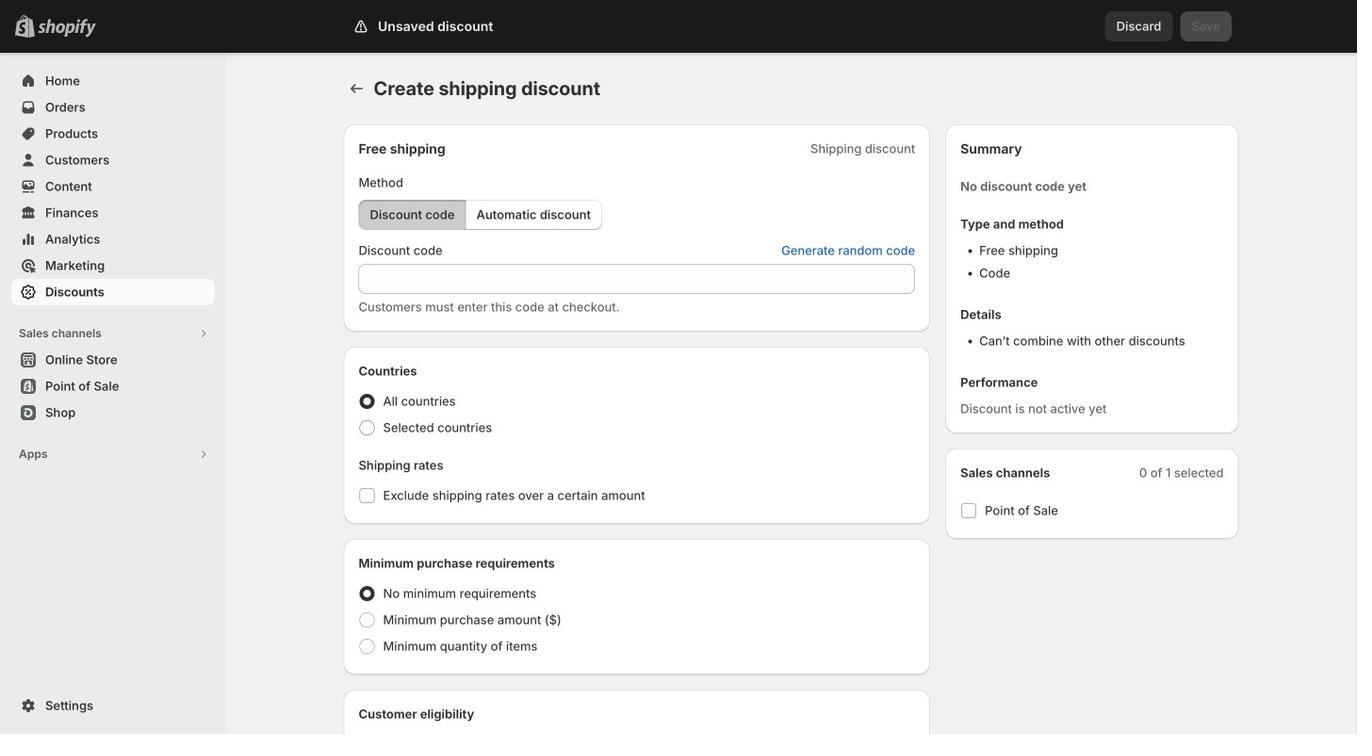 Task type: locate. For each thing, give the bounding box(es) containing it.
shopify image
[[38, 19, 96, 37]]

None text field
[[359, 264, 915, 294]]



Task type: vqa. For each thing, say whether or not it's contained in the screenshot.
text box on the top of page
yes



